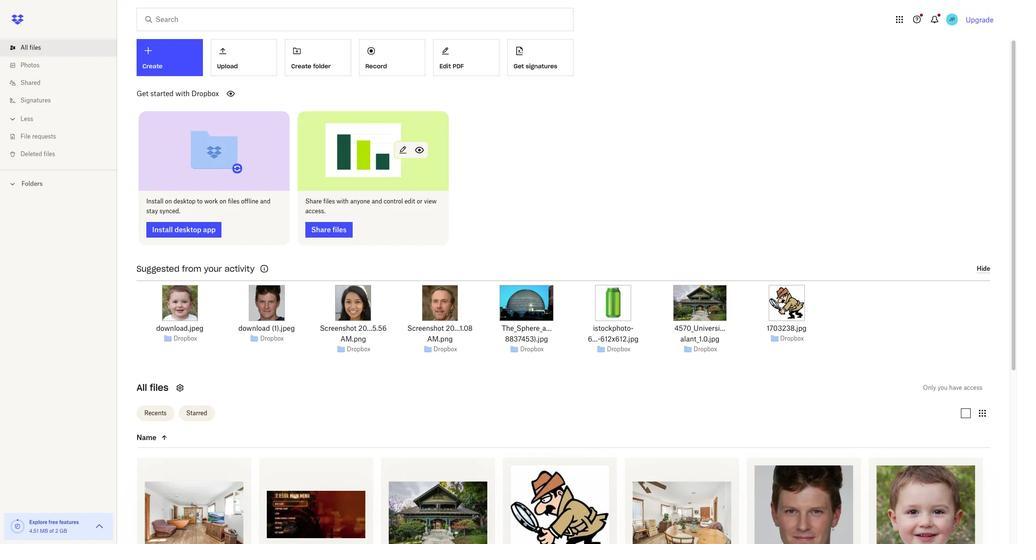 Task type: vqa. For each thing, say whether or not it's contained in the screenshot.
second S
no



Task type: locate. For each thing, give the bounding box(es) containing it.
dropbox down upload
[[192, 89, 219, 98]]

am.png inside the screenshot 20…1.08 am.png
[[427, 335, 453, 343]]

on
[[165, 197, 172, 205], [220, 197, 227, 205]]

access
[[964, 384, 983, 391]]

dropbox link
[[174, 334, 197, 344], [260, 334, 284, 344], [781, 334, 804, 344], [347, 345, 371, 354], [434, 345, 457, 354], [520, 345, 544, 354], [607, 345, 631, 354], [694, 345, 717, 354]]

0 horizontal spatial screenshot
[[320, 324, 357, 332]]

get signatures
[[514, 62, 558, 70]]

screenshot 20…1.08 am.png link
[[405, 323, 476, 344]]

get
[[514, 62, 524, 70], [137, 89, 149, 98]]

photos link
[[8, 57, 117, 74]]

upload
[[217, 62, 238, 70]]

install inside install on desktop to work on files offline and stay synced.
[[146, 197, 164, 205]]

1 horizontal spatial on
[[220, 197, 227, 205]]

you
[[938, 384, 948, 391]]

am.png inside screenshot 20…5.56 am.png
[[341, 335, 366, 343]]

stay
[[146, 207, 158, 215]]

install up stay
[[146, 197, 164, 205]]

2
[[55, 528, 58, 534]]

dropbox down 612x612.jpg in the right bottom of the page
[[607, 346, 631, 353]]

deleted files
[[20, 150, 55, 158]]

files left the folder settings image
[[150, 382, 169, 393]]

files
[[30, 44, 41, 51], [44, 150, 55, 158], [228, 197, 240, 205], [324, 197, 335, 205], [333, 225, 347, 234], [150, 382, 169, 393]]

4570_universi…
[[675, 324, 726, 332]]

dropbox link for screenshot 20…1.08 am.png
[[434, 345, 457, 354]]

share inside 'share files with anyone and control edit or view access.'
[[306, 197, 322, 205]]

1 am.png from the left
[[341, 335, 366, 343]]

the_sphere_a… 8837453).jpg link
[[492, 323, 562, 344]]

1 horizontal spatial am.png
[[427, 335, 453, 343]]

or
[[417, 197, 423, 205]]

1703238.jpg link
[[767, 323, 807, 334]]

dropbox down download.jpeg link
[[174, 335, 197, 342]]

0 horizontal spatial on
[[165, 197, 172, 205]]

1 horizontal spatial get
[[514, 62, 524, 70]]

0 horizontal spatial am.png
[[341, 335, 366, 343]]

file, 4570_university_ave____pierre_galant_1.0.jpg row
[[381, 458, 495, 544]]

jp
[[949, 16, 956, 22]]

install desktop app button
[[146, 222, 222, 237]]

files up access.
[[324, 197, 335, 205]]

all files link
[[8, 39, 117, 57]]

dropbox link for download (1).jpeg
[[260, 334, 284, 344]]

shared
[[20, 79, 41, 86]]

and
[[260, 197, 271, 205], [372, 197, 382, 205]]

file, 52f9044b7e2655d26eb85c0b2abdc392-uncropped_scaled_within_1536_1152.webp row
[[137, 458, 251, 544]]

0 vertical spatial install
[[146, 197, 164, 205]]

dropbox link down 612x612.jpg in the right bottom of the page
[[607, 345, 631, 354]]

create inside button
[[291, 62, 312, 70]]

0 horizontal spatial with
[[176, 89, 190, 98]]

1 vertical spatial get
[[137, 89, 149, 98]]

deleted files link
[[8, 145, 117, 163]]

share up access.
[[306, 197, 322, 205]]

name button
[[137, 432, 219, 444]]

download
[[238, 324, 270, 332]]

file, download (1).jpeg row
[[747, 458, 861, 544]]

create folder
[[291, 62, 331, 70]]

screenshot for screenshot 20…1.08 am.png
[[407, 324, 444, 332]]

2 am.png from the left
[[427, 335, 453, 343]]

dropbox down download (1).jpeg link
[[260, 335, 284, 342]]

2 screenshot from the left
[[407, 324, 444, 332]]

folders
[[21, 180, 43, 187]]

0 horizontal spatial get
[[137, 89, 149, 98]]

612x612.jpg
[[601, 335, 639, 343]]

dropbox link for screenshot 20…5.56 am.png
[[347, 345, 371, 354]]

1 on from the left
[[165, 197, 172, 205]]

dropbox link down 1703238.jpg link
[[781, 334, 804, 344]]

0 vertical spatial share
[[306, 197, 322, 205]]

photos
[[20, 61, 40, 69]]

dropbox link for download.jpeg
[[174, 334, 197, 344]]

dropbox for alant_1.0.jpg
[[694, 346, 717, 353]]

install desktop app
[[152, 225, 216, 234]]

explore free features 4.51 mb of 2 gb
[[29, 519, 79, 534]]

get for get signatures
[[514, 62, 524, 70]]

1 horizontal spatial and
[[372, 197, 382, 205]]

am.png down '20…5.56'
[[341, 335, 366, 343]]

share inside button
[[311, 225, 331, 234]]

dropbox
[[192, 89, 219, 98], [174, 335, 197, 342], [260, 335, 284, 342], [781, 335, 804, 342], [347, 346, 371, 353], [434, 346, 457, 353], [520, 346, 544, 353], [607, 346, 631, 353], [694, 346, 717, 353]]

2 and from the left
[[372, 197, 382, 205]]

anyone
[[350, 197, 370, 205]]

dropbox link for 4570_universi… alant_1.0.jpg
[[694, 345, 717, 354]]

dropbox link down screenshot 20…1.08 am.png link
[[434, 345, 457, 354]]

/istockphoto 610015062 612x612.jpg image
[[596, 285, 632, 321]]

1 and from the left
[[260, 197, 271, 205]]

file, 2015-09-30-image-6.webp row
[[259, 458, 373, 544]]

synced.
[[160, 207, 180, 215]]

4570_universi… alant_1.0.jpg link
[[665, 323, 736, 344]]

and right offline on the top of the page
[[260, 197, 271, 205]]

and left control
[[372, 197, 382, 205]]

1 vertical spatial desktop
[[175, 225, 202, 234]]

signatures link
[[8, 92, 117, 109]]

share files button
[[306, 222, 353, 237]]

all files up recents
[[137, 382, 169, 393]]

screenshot inside the screenshot 20…1.08 am.png
[[407, 324, 444, 332]]

dropbox link down the 8837453).jpg
[[520, 345, 544, 354]]

all
[[20, 44, 28, 51], [137, 382, 147, 393]]

am.png down the 20…1.08
[[427, 335, 453, 343]]

get left started
[[137, 89, 149, 98]]

create left 'folder'
[[291, 62, 312, 70]]

/screenshot 2023-11-13 at 10.51.08 am.png image
[[422, 285, 458, 321]]

dropbox link for istockphoto- 6…-612x612.jpg
[[607, 345, 631, 354]]

signatures
[[20, 97, 51, 104]]

desktop left to
[[174, 197, 196, 205]]

1 screenshot from the left
[[320, 324, 357, 332]]

create up started
[[143, 62, 163, 70]]

download (1).jpeg link
[[238, 323, 295, 334]]

edit
[[405, 197, 415, 205]]

0 vertical spatial with
[[176, 89, 190, 98]]

share
[[306, 197, 322, 205], [311, 225, 331, 234]]

dropbox link for the_sphere_a… 8837453).jpg
[[520, 345, 544, 354]]

all up photos
[[20, 44, 28, 51]]

0 horizontal spatial all files
[[20, 44, 41, 51]]

0 horizontal spatial all
[[20, 44, 28, 51]]

install on desktop to work on files offline and stay synced.
[[146, 197, 271, 215]]

dropbox link down alant_1.0.jpg
[[694, 345, 717, 354]]

istockphoto- 6…-612x612.jpg link
[[578, 323, 649, 344]]

screenshot inside screenshot 20…5.56 am.png
[[320, 324, 357, 332]]

create inside popup button
[[143, 62, 163, 70]]

0 horizontal spatial create
[[143, 62, 163, 70]]

1 vertical spatial share
[[311, 225, 331, 234]]

1 vertical spatial all
[[137, 382, 147, 393]]

hide button
[[977, 265, 991, 273]]

started
[[150, 89, 174, 98]]

1 horizontal spatial create
[[291, 62, 312, 70]]

view
[[424, 197, 437, 205]]

screenshot down /screenshot 2023-10-19 at 9.45.56 am.png image
[[320, 324, 357, 332]]

screenshot down /screenshot 2023-11-13 at 10.51.08 am.png "image"
[[407, 324, 444, 332]]

install for install desktop app
[[152, 225, 173, 234]]

files down 'share files with anyone and control edit or view access.'
[[333, 225, 347, 234]]

desktop left app
[[175, 225, 202, 234]]

dropbox down screenshot 20…1.08 am.png link
[[434, 346, 457, 353]]

and inside install on desktop to work on files offline and stay synced.
[[260, 197, 271, 205]]

with inside 'share files with anyone and control edit or view access.'
[[337, 197, 349, 205]]

1 vertical spatial with
[[337, 197, 349, 205]]

all files up photos
[[20, 44, 41, 51]]

1 vertical spatial install
[[152, 225, 173, 234]]

all files inside list item
[[20, 44, 41, 51]]

only you have access
[[924, 384, 983, 391]]

file, download.jpeg row
[[869, 458, 983, 544]]

with for started
[[176, 89, 190, 98]]

/1703238.jpg image
[[769, 285, 805, 321]]

files left offline on the top of the page
[[228, 197, 240, 205]]

upgrade
[[966, 15, 994, 24]]

install inside button
[[152, 225, 173, 234]]

0 horizontal spatial and
[[260, 197, 271, 205]]

0 vertical spatial desktop
[[174, 197, 196, 205]]

0 vertical spatial all
[[20, 44, 28, 51]]

dropbox down alant_1.0.jpg
[[694, 346, 717, 353]]

1 horizontal spatial all files
[[137, 382, 169, 393]]

dropbox down 1703238.jpg link
[[781, 335, 804, 342]]

files inside list item
[[30, 44, 41, 51]]

folders button
[[0, 176, 117, 191]]

desktop
[[174, 197, 196, 205], [175, 225, 202, 234]]

on up synced.
[[165, 197, 172, 205]]

get left signatures
[[514, 62, 524, 70]]

dropbox link down download.jpeg link
[[174, 334, 197, 344]]

explore
[[29, 519, 47, 525]]

dropbox down the 8837453).jpg
[[520, 346, 544, 353]]

install down synced.
[[152, 225, 173, 234]]

am.png
[[341, 335, 366, 343], [427, 335, 453, 343]]

list
[[0, 33, 117, 170]]

record button
[[359, 39, 426, 76]]

files up photos
[[30, 44, 41, 51]]

share for share files with anyone and control edit or view access.
[[306, 197, 322, 205]]

on right work on the left of page
[[220, 197, 227, 205]]

create for create
[[143, 62, 163, 70]]

dropbox link down screenshot 20…5.56 am.png link
[[347, 345, 371, 354]]

dropbox down screenshot 20…5.56 am.png link
[[347, 346, 371, 353]]

screenshot
[[320, 324, 357, 332], [407, 324, 444, 332]]

dropbox link down download (1).jpeg link
[[260, 334, 284, 344]]

record
[[366, 62, 387, 70]]

share down access.
[[311, 225, 331, 234]]

desktop inside button
[[175, 225, 202, 234]]

get inside get signatures button
[[514, 62, 524, 70]]

1 horizontal spatial with
[[337, 197, 349, 205]]

20…1.08
[[446, 324, 473, 332]]

with left anyone
[[337, 197, 349, 205]]

with right started
[[176, 89, 190, 98]]

all up recents
[[137, 382, 147, 393]]

0 vertical spatial all files
[[20, 44, 41, 51]]

0 vertical spatial get
[[514, 62, 524, 70]]

1 horizontal spatial screenshot
[[407, 324, 444, 332]]

all files
[[20, 44, 41, 51], [137, 382, 169, 393]]

am.png for 20…1.08
[[427, 335, 453, 343]]

with
[[176, 89, 190, 98], [337, 197, 349, 205]]

1 vertical spatial all files
[[137, 382, 169, 393]]

/screenshot 2023-10-19 at 9.45.56 am.png image
[[335, 285, 372, 321]]

all files list item
[[0, 39, 117, 57]]

get signatures button
[[508, 39, 574, 76]]

dropbox for 20…5.56
[[347, 346, 371, 353]]



Task type: describe. For each thing, give the bounding box(es) containing it.
4570_universi… alant_1.0.jpg
[[675, 324, 726, 343]]

files inside 'share files with anyone and control edit or view access.'
[[324, 197, 335, 205]]

control
[[384, 197, 403, 205]]

1703238.jpg
[[767, 324, 807, 332]]

of
[[49, 528, 54, 534]]

files inside button
[[333, 225, 347, 234]]

folder
[[313, 62, 331, 70]]

edit
[[440, 62, 451, 70]]

free
[[49, 519, 58, 525]]

share for share files
[[311, 225, 331, 234]]

only
[[924, 384, 937, 391]]

from
[[182, 264, 201, 274]]

dropbox for 20…1.08
[[434, 346, 457, 353]]

upgrade link
[[966, 15, 994, 24]]

create button
[[137, 39, 203, 76]]

all inside all files link
[[20, 44, 28, 51]]

features
[[59, 519, 79, 525]]

and inside 'share files with anyone and control edit or view access.'
[[372, 197, 382, 205]]

share files
[[311, 225, 347, 234]]

create folder button
[[285, 39, 351, 76]]

/download.jpeg image
[[162, 285, 198, 321]]

quota usage element
[[10, 519, 25, 534]]

shared link
[[8, 74, 117, 92]]

1 horizontal spatial all
[[137, 382, 147, 393]]

desktop inside install on desktop to work on files offline and stay synced.
[[174, 197, 196, 205]]

istockphoto-
[[593, 324, 634, 332]]

screenshot 20…5.56 am.png
[[320, 324, 387, 343]]

upload button
[[211, 39, 277, 76]]

edit pdf
[[440, 62, 464, 70]]

am.png for 20…5.56
[[341, 335, 366, 343]]

/the_sphere_at_the_venetian_resort_(53098837453).jpg image
[[500, 285, 554, 321]]

file requests link
[[8, 128, 117, 145]]

activity
[[225, 264, 255, 274]]

pdf
[[453, 62, 464, 70]]

file, db165f6aaa73d95c9004256537e7037b-uncropped_scaled_within_1536_1152.webp row
[[625, 458, 739, 544]]

offline
[[241, 197, 259, 205]]

less image
[[8, 114, 18, 124]]

gb
[[60, 528, 67, 534]]

dropbox image
[[8, 10, 27, 29]]

starred button
[[178, 406, 215, 421]]

/4570_university_ave____pierre_galant_1.0.jpg image
[[674, 285, 727, 321]]

4.51
[[29, 528, 39, 534]]

dropbox for 6…-
[[607, 346, 631, 353]]

hide
[[977, 265, 991, 272]]

Search in folder "Dropbox" text field
[[156, 14, 553, 25]]

8837453).jpg
[[505, 335, 548, 343]]

recents
[[144, 409, 167, 417]]

the_sphere_a…
[[502, 324, 552, 332]]

suggested
[[137, 264, 180, 274]]

share files with anyone and control edit or view access.
[[306, 197, 437, 215]]

requests
[[32, 133, 56, 140]]

file, 1703238.jpg row
[[503, 458, 617, 544]]

alant_1.0.jpg
[[681, 335, 720, 343]]

istockphoto- 6…-612x612.jpg
[[588, 324, 639, 343]]

download (1).jpeg
[[238, 324, 295, 332]]

app
[[203, 225, 216, 234]]

file
[[20, 133, 31, 140]]

signatures
[[526, 62, 558, 70]]

edit pdf button
[[433, 39, 500, 76]]

files right deleted
[[44, 150, 55, 158]]

screenshot 20…1.08 am.png
[[407, 324, 473, 343]]

/download (1).jpeg image
[[249, 285, 285, 321]]

your
[[204, 264, 222, 274]]

dropbox for 8837453).jpg
[[520, 346, 544, 353]]

less
[[20, 115, 33, 122]]

file requests
[[20, 133, 56, 140]]

screenshot for screenshot 20…5.56 am.png
[[320, 324, 357, 332]]

with for files
[[337, 197, 349, 205]]

folder settings image
[[174, 382, 186, 394]]

download.jpeg link
[[156, 323, 204, 334]]

name
[[137, 433, 157, 442]]

get for get started with dropbox
[[137, 89, 149, 98]]

files inside install on desktop to work on files offline and stay synced.
[[228, 197, 240, 205]]

have
[[950, 384, 963, 391]]

recents button
[[137, 406, 175, 421]]

mb
[[40, 528, 48, 534]]

create for create folder
[[291, 62, 312, 70]]

install for install on desktop to work on files offline and stay synced.
[[146, 197, 164, 205]]

2 on from the left
[[220, 197, 227, 205]]

6…-
[[588, 335, 601, 343]]

screenshot 20…5.56 am.png link
[[318, 323, 389, 344]]

dropbox for (1).jpeg
[[260, 335, 284, 342]]

jp button
[[945, 12, 960, 27]]

deleted
[[20, 150, 42, 158]]

access.
[[306, 207, 326, 215]]

dropbox link for 1703238.jpg
[[781, 334, 804, 344]]

to
[[197, 197, 203, 205]]

the_sphere_a… 8837453).jpg
[[502, 324, 552, 343]]

20…5.56
[[359, 324, 387, 332]]

get started with dropbox
[[137, 89, 219, 98]]

list containing all files
[[0, 33, 117, 170]]

download.jpeg
[[156, 324, 204, 332]]

starred
[[186, 409, 207, 417]]

work
[[204, 197, 218, 205]]

suggested from your activity
[[137, 264, 255, 274]]



